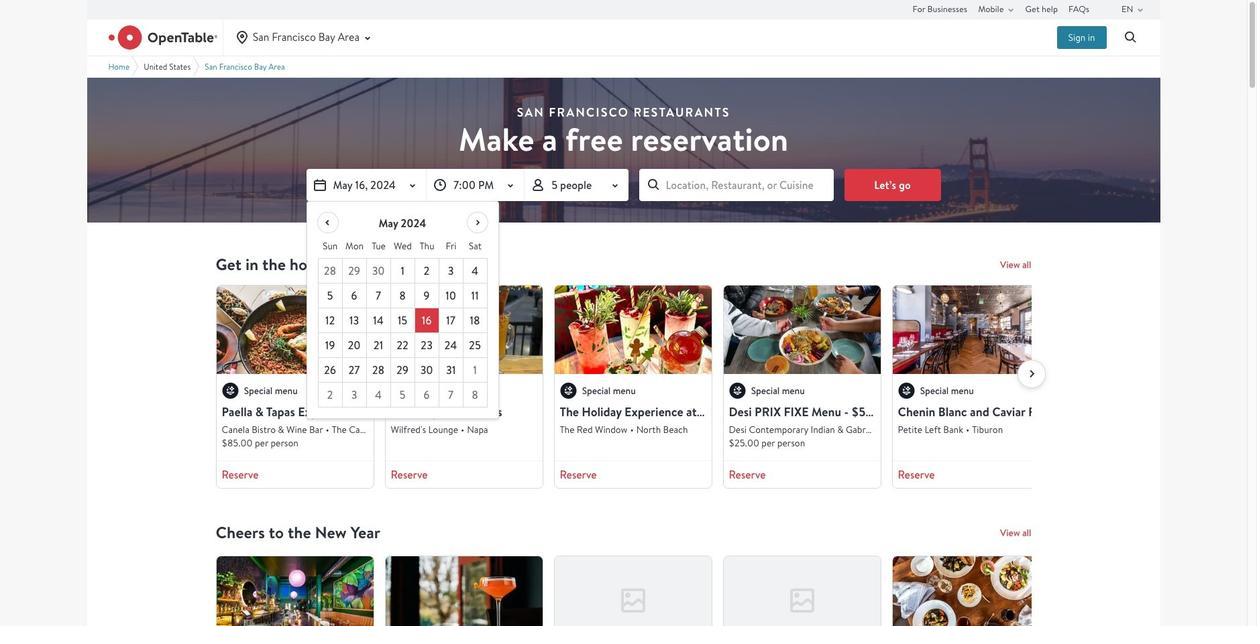 Task type: locate. For each thing, give the bounding box(es) containing it.
experience type image for 'a photo of wilfred's lounge restaurant'
[[391, 383, 408, 400]]

1 experience type image from the left
[[222, 383, 239, 400]]

thursday element
[[415, 234, 439, 259]]

a photo of canela bistro & wine bar restaurant image
[[216, 286, 373, 374]]

experience type image for a photo of the red window restaurant
[[560, 383, 577, 400]]

experience type image
[[898, 383, 915, 400]]

row group
[[318, 259, 488, 408]]

a photo of petite left bank restaurant image
[[893, 286, 1050, 374]]

grid
[[318, 234, 488, 408]]

3 experience type image from the left
[[560, 383, 577, 400]]

monday element
[[343, 234, 367, 259]]

a photo of left bank - jack london square restaurant image
[[893, 557, 1050, 627]]

None field
[[639, 169, 834, 201]]

experience type image
[[222, 383, 239, 400], [391, 383, 408, 400], [560, 383, 577, 400], [729, 383, 746, 400]]

experience type image for a photo of canela bistro & wine bar restaurant
[[222, 383, 239, 400]]

experience type image for a photo of desi contemporary indian & gabru bar restaurant
[[729, 383, 746, 400]]

2 experience type image from the left
[[391, 383, 408, 400]]

wednesday element
[[391, 234, 415, 259]]

a photo of desi contemporary indian & gabru bar restaurant image
[[724, 286, 881, 374]]

4 experience type image from the left
[[729, 383, 746, 400]]

a photo of the red window restaurant image
[[555, 286, 712, 374]]



Task type: describe. For each thing, give the bounding box(es) containing it.
a photo of wilfred's lounge restaurant image
[[386, 286, 543, 374]]

a photo of ula restaurant & tapas bar restaurant image
[[786, 585, 818, 618]]

a photo of sobre mesa restaurant image
[[216, 557, 373, 627]]

opentable logo image
[[108, 26, 217, 50]]

a photo of fogo de chao - emeryville, ca restaurant image
[[617, 585, 649, 618]]

sunday element
[[318, 234, 343, 259]]

a photo of sidebar - oakland restaurant image
[[386, 557, 543, 627]]

saturday element
[[463, 234, 488, 259]]

friday element
[[439, 234, 463, 259]]

Please input a Location, Restaurant or Cuisine field
[[639, 169, 834, 201]]

tuesday element
[[367, 234, 391, 259]]



Task type: vqa. For each thing, say whether or not it's contained in the screenshot.
Monday ELEMENT
yes



